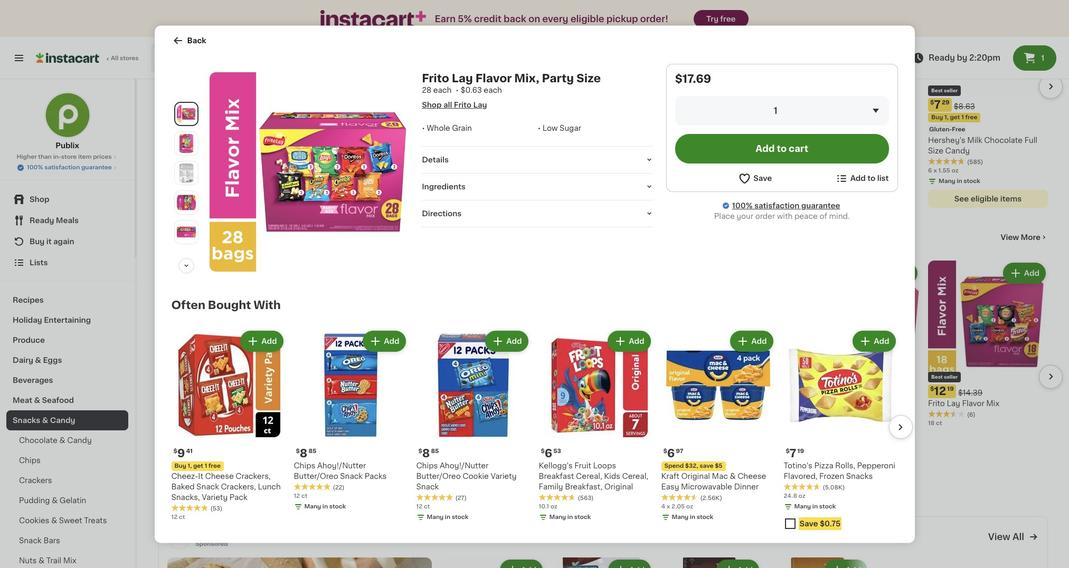 Task type: locate. For each thing, give the bounding box(es) containing it.
$ inside $ 17 69
[[545, 386, 549, 392]]

2 on- from the left
[[727, 421, 741, 429]]

28 inside frito lay flavor mix, party size 28 each • $0.63 each
[[422, 86, 431, 93]]

best for spend $25, save $5
[[931, 375, 943, 379]]

many down $ 5 nerds candy, gummy clusters, very berry
[[682, 155, 699, 161]]

1 horizontal spatial cheese
[[287, 411, 315, 418]]

haribo
[[800, 113, 830, 121]]

treats
[[84, 517, 107, 525]]

18 ct down frito lay flavor mix
[[928, 421, 942, 426]]

1 potato from the left
[[575, 411, 600, 418]]

eligible down loops
[[586, 480, 614, 487]]

chips,
[[343, 400, 366, 407], [627, 411, 651, 418], [756, 411, 779, 418]]

0 vertical spatial crackers,
[[236, 473, 271, 480]]

clusters,
[[543, 124, 576, 131], [672, 124, 705, 131]]

$ 6 97
[[663, 448, 683, 459]]

chips link down enlarge chips & pretzels frito lay flavor mix, party size angle_back (opens in a new tab) icon
[[158, 231, 193, 244]]

back
[[187, 36, 206, 44]]

0 horizontal spatial mix,
[[217, 400, 232, 407]]

1 horizontal spatial flavored,
[[784, 473, 818, 480]]

& inside the haribo gummi candy, sweet & sour, twin snakes, party size 28.8 oz
[[800, 124, 806, 131]]

85 for chips ahoy!/nutter butter/oreo cookie variety snack
[[431, 448, 439, 454]]

2 horizontal spatial $12.19 original price: $14.39 element
[[928, 385, 1048, 398]]

19 inside 12 19
[[434, 386, 441, 392]]

party inside frito lay flavor mix, party size 28 each • $0.63 each
[[542, 72, 574, 83]]

$8.63
[[954, 103, 975, 110]]

in down 27 x 19.3 oz
[[572, 463, 577, 469]]

1 vertical spatial 28
[[158, 410, 166, 416]]

2 clusters, from the left
[[672, 124, 705, 131]]

2 pringles potato crisps chips, lunch snacks, on-the-go snacks, variety pack from the left
[[672, 411, 779, 439]]

3 candy, from the left
[[861, 113, 888, 121]]

lay inside frito lay flavor mix, party size 28 each many in stock
[[177, 400, 191, 407]]

0 vertical spatial 17 69
[[164, 99, 185, 110]]

ct down chips ahoy!/nutter butter/oreo snack packs
[[301, 493, 308, 499]]

item carousel region
[[158, 0, 1063, 214], [158, 256, 1063, 508], [157, 324, 913, 541], [432, 558, 870, 569]]

17 69 for frito lay flavor mix, party size
[[164, 386, 185, 397]]

1 vertical spatial snacks
[[846, 473, 873, 480]]

many in stock down 12.9
[[682, 463, 724, 469]]

0 horizontal spatial $25,
[[567, 401, 580, 407]]

2 $ 12 19 from the left
[[930, 386, 954, 397]]

candy, up "very"
[[700, 113, 727, 121]]

1 vertical spatial 100%
[[732, 202, 753, 209]]

2 horizontal spatial $5
[[725, 401, 733, 407]]

1 18 ct from the left
[[800, 421, 814, 426]]

to inside add to list button
[[868, 174, 876, 182]]

53
[[553, 448, 561, 454]]

0 horizontal spatial chips link
[[6, 451, 128, 471]]

candy inside hershey's milk chocolate full size candy
[[945, 147, 970, 155]]

2 ahoy!/nutter from the left
[[440, 462, 489, 469]]

frito inside frito lay flavor mix, party size 28 each • $0.63 each
[[422, 72, 449, 83]]

nerds inside $ 5 nerds candy, gummy clusters, very berry
[[672, 113, 699, 121]]

1 horizontal spatial nerds
[[672, 113, 699, 121]]

guarantee down prices at the top left of the page
[[81, 165, 112, 171]]

None search field
[[151, 43, 604, 73]]

29
[[942, 100, 950, 105]]

1 nerds from the left
[[543, 113, 570, 121]]

mix for frito lay flavor mix
[[986, 400, 1000, 407]]

2 the- from the left
[[741, 421, 757, 429]]

3 $14.39 from the left
[[958, 389, 983, 397]]

1 horizontal spatial chips,
[[627, 411, 651, 418]]

0 horizontal spatial clusters,
[[543, 124, 576, 131]]

stock down (563)
[[574, 514, 591, 520]]

pringles potato crisps chips, lunch snacks, on-the-go snacks, variety pack up loops
[[543, 411, 651, 439]]

$25, down 39
[[696, 401, 709, 407]]

lay for frito lay flavor mix, party size 28 each many in stock
[[177, 400, 191, 407]]

6
[[928, 168, 932, 174], [545, 448, 552, 459], [667, 448, 675, 459]]

add button for chips ahoy!/nutter butter/oreo cookie variety snack
[[486, 332, 527, 351]]

sponsored badge image for 14
[[672, 495, 704, 501]]

1 horizontal spatial cereal,
[[622, 473, 648, 480]]

8 oz down $ 5 nerds candy, gummy clusters, very berry
[[672, 144, 684, 150]]

1 horizontal spatial mix,
[[514, 72, 539, 83]]

1 horizontal spatial 28
[[422, 86, 431, 93]]

meat & seafood link
[[6, 391, 128, 411]]

2 butter/oreo from the left
[[416, 473, 461, 480]]

recipes link
[[6, 290, 128, 310]]

it
[[198, 473, 203, 480]]

1 horizontal spatial snacks
[[846, 473, 873, 480]]

& inside pudding & gelatin link
[[52, 497, 58, 505]]

sponsored badge image for 17
[[543, 495, 575, 501]]

0 horizontal spatial gummy
[[601, 113, 630, 121]]

packs
[[365, 473, 387, 480]]

kellogg's
[[539, 462, 573, 469]]

0 horizontal spatial 18 ct
[[800, 421, 814, 426]]

1 horizontal spatial 18 ct
[[928, 421, 942, 426]]

0 horizontal spatial save
[[754, 174, 772, 182]]

free right try
[[720, 15, 736, 23]]

oz inside the haribo gummi candy, sweet & sour, twin snakes, party size 28.8 oz
[[815, 134, 822, 140]]

1 cereal, from the left
[[576, 473, 602, 480]]

1 pringles potato crisps chips, lunch snacks, on-the-go snacks, variety pack from the left
[[543, 411, 651, 439]]

chips, for 14
[[756, 411, 779, 418]]

1 horizontal spatial satisfaction
[[754, 202, 800, 209]]

cheese inside cheez-it cheese crackers, baked snack crackers, lunch snacks, variety pack
[[205, 473, 234, 480]]

0 vertical spatial sweet
[[889, 113, 913, 121]]

17 69 for m&m's, twix & snickers fun size milk chocolate christmas candy assortment bulk candy
[[164, 99, 185, 110]]

pringles for 17
[[543, 411, 573, 418]]

2 horizontal spatial 12 ct
[[416, 504, 430, 510]]

1 vertical spatial seller
[[944, 375, 958, 379]]

chips for chips ahoy!/nutter butter/oreo cookie variety snack
[[416, 462, 438, 469]]

1 $12.19 original price: $14.39 element from the left
[[415, 385, 535, 398]]

2 vertical spatial free
[[209, 463, 221, 469]]

2 potato from the left
[[703, 411, 728, 418]]

• left low
[[538, 124, 541, 131]]

1 horizontal spatial flavor
[[476, 72, 512, 83]]

whole
[[427, 124, 450, 131]]

flavor up 41
[[192, 400, 215, 407]]

& for snacks & candy
[[42, 417, 48, 424]]

2 8 oz from the left
[[672, 144, 684, 150]]

family up (4)
[[834, 400, 858, 407]]

buy 1, get 1 free for cheez-
[[174, 463, 221, 469]]

2 gummy from the left
[[729, 113, 758, 121]]

• left $0.63
[[456, 86, 459, 93]]

1 horizontal spatial 7
[[934, 99, 941, 110]]

chips for chips ahoy!/nutter butter/oreo snack packs
[[294, 462, 315, 469]]

1 gummy from the left
[[601, 113, 630, 121]]

milk inside the kit kat milk chocolate wafer snack size candy
[[441, 113, 456, 121]]

publix up covered
[[287, 113, 309, 121]]

1 inside field
[[774, 106, 778, 115]]

save inside save button
[[754, 174, 772, 182]]

sweet down $7.75 original price: $9.75 element in the top of the page
[[889, 113, 913, 121]]

1 horizontal spatial save
[[800, 520, 818, 527]]

in up 41
[[187, 421, 192, 426]]

produce
[[13, 337, 45, 344]]

butter/oreo for cookie
[[416, 473, 461, 480]]

1 spend $25, save $5 from the left
[[546, 401, 605, 407]]

& for nuts & trail mix
[[39, 558, 44, 565]]

many in stock down (22)
[[304, 504, 346, 510]]

& inside nuts & trail mix link
[[39, 558, 44, 565]]

1 vertical spatial to
[[868, 174, 876, 182]]

85 up chips ahoy!/nutter butter/oreo snack packs
[[309, 448, 316, 454]]

product group containing nerds candy, gummy clusters, rainbow
[[543, 0, 663, 161]]

1 vertical spatial guarantee
[[801, 202, 840, 209]]

$14.39 for family
[[830, 389, 854, 397]]

1 clusters, from the left
[[543, 124, 576, 131]]

spend $25, save $5
[[546, 401, 605, 407], [675, 401, 733, 407]]

1 $14.39 from the left
[[445, 389, 470, 397]]

list
[[877, 174, 889, 182]]

2 $14.39 from the left
[[830, 389, 854, 397]]

0 vertical spatial original
[[681, 473, 710, 480]]

cart
[[789, 144, 808, 153]]

0 horizontal spatial 18
[[672, 452, 678, 458]]

oz down sour,
[[815, 134, 822, 140]]

each up 9
[[167, 410, 182, 416]]

2 $12.19 original price: $14.39 element from the left
[[800, 385, 920, 398]]

1 horizontal spatial 8 oz
[[672, 144, 684, 150]]

many up 9
[[169, 421, 186, 426]]

mix inside nuts & trail mix link
[[63, 558, 76, 565]]

& for chocolate & candy
[[59, 437, 65, 445]]

chips inside the chips ahoy!/nutter butter/oreo cookie variety snack
[[416, 462, 438, 469]]

$ inside $ 6 97
[[663, 448, 667, 454]]

chips, inside doritos tortilla chips, nacho cheese flavored, party size
[[343, 400, 366, 407]]

6 left "1.55"
[[928, 168, 932, 174]]

0 horizontal spatial the-
[[613, 421, 629, 429]]

& left trail
[[39, 558, 44, 565]]

best up frito lay flavor mix
[[931, 375, 943, 379]]

pudding
[[19, 497, 50, 505]]

0 horizontal spatial get
[[193, 463, 203, 469]]

chocolate inside the kit kat milk chocolate wafer snack size candy
[[458, 113, 497, 121]]

28 inside frito lay flavor mix, party size 28 each many in stock
[[158, 410, 166, 416]]

mix for frito lay classic mix
[[478, 400, 491, 407]]

save for save
[[754, 174, 772, 182]]

1 pringles from the left
[[543, 411, 573, 418]]

gummy inside nerds candy, gummy clusters, rainbow
[[601, 113, 630, 121]]

buy up cheez-
[[174, 463, 186, 469]]

0 vertical spatial fun
[[248, 113, 262, 121]]

1 horizontal spatial pringles potato crisps chips, lunch snacks, on-the-go snacks, variety pack
[[672, 411, 779, 439]]

8 oz for nerds candy, gummy clusters, rainbow
[[543, 144, 556, 150]]

& inside chocolate & candy link
[[59, 437, 65, 445]]

nerds up • low sugar
[[543, 113, 570, 121]]

add to list
[[850, 174, 889, 182]]

butter/oreo inside the chips ahoy!/nutter butter/oreo cookie variety snack
[[416, 473, 461, 480]]

6 for kellogg's fruit loops breakfast cereal, kids cereal, family breakfast, original
[[545, 448, 552, 459]]

1 vertical spatial view
[[988, 533, 1010, 542]]

0 horizontal spatial flavored,
[[317, 411, 351, 418]]

1 vertical spatial satisfaction
[[754, 202, 800, 209]]

many down 28.8
[[810, 144, 827, 150]]

(27)
[[455, 495, 467, 501]]

nerds inside nerds candy, gummy clusters, rainbow
[[543, 113, 570, 121]]

19 inside $ 7 19
[[798, 448, 804, 454]]

eligible
[[571, 15, 604, 23], [971, 195, 999, 203], [586, 480, 614, 487], [714, 480, 742, 487]]

frito for frito lay flavor mix
[[928, 400, 945, 407]]

18 for frito lay family fun mix
[[800, 421, 806, 426]]

$ 12 19 up frito lay family fun mix
[[802, 386, 826, 397]]

2 horizontal spatial chips,
[[756, 411, 779, 418]]

8
[[287, 134, 291, 140], [543, 144, 547, 150], [672, 144, 676, 150], [300, 448, 307, 459], [422, 448, 430, 459]]

2 pringles from the left
[[672, 411, 702, 418]]

flavored, inside doritos tortilla chips, nacho cheese flavored, party size
[[317, 411, 351, 418]]

100% inside 'link'
[[732, 202, 753, 209]]

kit kat milk chocolate wafer snack size candy
[[415, 113, 520, 131]]

2 horizontal spatial see
[[954, 195, 969, 203]]

$12.19 original price: $14.39 element
[[415, 385, 535, 398], [800, 385, 920, 398], [928, 385, 1048, 398]]

original inside kellogg's fruit loops breakfast cereal, kids cereal, family breakfast, original
[[604, 483, 633, 491]]

m&m's, twix & snickers fun size milk chocolate christmas candy assortment bulk candy
[[158, 113, 273, 142]]

frito for frito lay flavor mix, party size 28 each many in stock
[[158, 400, 175, 407]]

view
[[1001, 234, 1019, 241], [988, 533, 1010, 542]]

milk inside m&m's, twix & snickers fun size milk chocolate christmas candy assortment bulk candy
[[176, 124, 191, 131]]

2 horizontal spatial see eligible items
[[954, 195, 1022, 203]]

often bought with
[[171, 299, 281, 310]]

2 candy, from the left
[[700, 113, 727, 121]]

view more link
[[1001, 232, 1048, 243]]

spend $25, save $5 for 17
[[546, 401, 605, 407]]

1 85 from the left
[[309, 448, 316, 454]]

original down spend $32, save $5
[[681, 473, 710, 480]]

on- for 14
[[727, 421, 741, 429]]

ct for chips ahoy!/nutter butter/oreo cookie variety snack
[[424, 504, 430, 510]]

totino's pizza rolls, pepperoni flavored, frozen snacks
[[784, 462, 895, 480]]

pack inside cheez-it cheese crackers, baked snack crackers, lunch snacks, variety pack
[[230, 494, 248, 501]]

lay
[[473, 101, 487, 108]]

0 horizontal spatial each
[[167, 410, 182, 416]]

tortilla
[[316, 400, 341, 407]]

1 vertical spatial 17 69
[[164, 386, 185, 397]]

chips link
[[158, 231, 193, 244], [6, 451, 128, 471]]

enlarge chips & pretzels frito lay flavor mix, party size angle_right (opens in a new tab) image
[[177, 163, 196, 182]]

ingredients button
[[422, 181, 654, 192]]

0 vertical spatial save
[[754, 174, 772, 182]]

cheese up dinner
[[738, 473, 766, 480]]

0 horizontal spatial $14.39
[[445, 389, 470, 397]]

variety
[[574, 432, 600, 439], [702, 432, 728, 439], [491, 473, 517, 480], [202, 494, 228, 501]]

add for kellogg's fruit loops breakfast cereal, kids cereal, family breakfast, original
[[629, 337, 644, 345]]

cheese for kraft
[[738, 473, 766, 480]]

spend
[[546, 401, 566, 407], [675, 401, 694, 407], [664, 463, 684, 469]]

2 seller from the top
[[944, 375, 958, 379]]

1 horizontal spatial see eligible items button
[[672, 474, 791, 492]]

1 vertical spatial get
[[193, 463, 203, 469]]

instacart logo image
[[36, 52, 99, 64]]

8 inside 3 publix almonds, milk chocolate- covered 8 oz
[[287, 134, 291, 140]]

1 field
[[675, 96, 889, 125]]

buy 1, get 1 free up free
[[931, 114, 978, 120]]

& right twix
[[206, 113, 212, 121]]

flavor inside frito lay flavor mix, party size 28 each • $0.63 each
[[476, 72, 512, 83]]

18 ct for frito lay flavor mix
[[928, 421, 942, 426]]

ahoy!/nutter up cookie
[[440, 462, 489, 469]]

85 up the chips ahoy!/nutter butter/oreo cookie variety snack
[[431, 448, 439, 454]]

save down the add to cart button
[[754, 174, 772, 182]]

frozen
[[819, 473, 844, 480]]

get inside item carousel region
[[193, 463, 203, 469]]

1 vertical spatial buy
[[30, 238, 45, 246]]

product group
[[543, 0, 663, 161], [672, 0, 791, 174], [928, 0, 1048, 208], [158, 261, 278, 430], [543, 261, 663, 504], [672, 261, 791, 504], [800, 261, 920, 441], [928, 261, 1048, 428], [171, 328, 285, 522], [294, 328, 408, 513], [416, 328, 530, 524], [539, 328, 653, 524], [661, 328, 775, 524], [784, 328, 898, 534], [441, 558, 545, 569], [549, 558, 653, 569], [657, 558, 761, 569], [766, 558, 870, 569]]

candy inside the kit kat milk chocolate wafer snack size candy
[[457, 124, 481, 131]]

0 horizontal spatial snacks
[[13, 417, 40, 424]]

free up cheez-it cheese crackers, baked snack crackers, lunch snacks, variety pack
[[209, 463, 221, 469]]

1 seller from the top
[[944, 88, 958, 93]]

$ 12 19 up frito lay flavor mix
[[930, 386, 954, 397]]

7 inside "$7.29 original price: $8.63" element
[[934, 99, 941, 110]]

chocolate left full
[[984, 137, 1023, 144]]

gummy up berry
[[729, 113, 758, 121]]

wafer
[[499, 113, 520, 121]]

eligible down (585) at right top
[[971, 195, 999, 203]]

x for 17
[[552, 452, 555, 458]]

many in stock down "very"
[[682, 155, 724, 161]]

0 horizontal spatial 8 oz
[[543, 144, 556, 150]]

mix, inside frito lay flavor mix, party size 28 each many in stock
[[217, 400, 232, 407]]

$7.29 original price: $8.63 element
[[928, 98, 1048, 112]]

1 8 oz from the left
[[543, 144, 556, 150]]

1 17 69 from the top
[[164, 99, 185, 110]]

8 oz for nerds candy, gummy clusters, very berry
[[672, 144, 684, 150]]

each for frito lay flavor mix, party size 28 each many in stock
[[167, 410, 182, 416]]

18 down frito lay flavor mix
[[928, 421, 935, 426]]

1 horizontal spatial spend $25, save $5
[[675, 401, 733, 407]]

frito lay flavor mix, party size 28 each many in stock
[[158, 400, 271, 426]]

oz
[[292, 134, 299, 140], [815, 134, 822, 140], [432, 144, 438, 150], [549, 144, 556, 150], [677, 144, 684, 150], [177, 155, 184, 161], [952, 168, 959, 174], [570, 452, 577, 458], [698, 452, 705, 458], [799, 493, 806, 499], [550, 504, 557, 510], [686, 504, 693, 510]]

lay for frito lay classic mix
[[434, 400, 447, 407]]

items for 14
[[744, 480, 765, 487]]

1 horizontal spatial candy,
[[700, 113, 727, 121]]

variety right cookie
[[491, 473, 517, 480]]

items down loops
[[615, 480, 637, 487]]

each up all
[[433, 86, 452, 93]]

1 $ 12 19 from the left
[[802, 386, 826, 397]]

flavored,
[[317, 411, 351, 418], [784, 473, 818, 480]]

butter/oreo for snack
[[294, 473, 338, 480]]

& inside 'cookies & sweet treats' link
[[51, 517, 57, 525]]

1 horizontal spatial potato
[[703, 411, 728, 418]]

1 horizontal spatial butter/oreo
[[416, 473, 461, 480]]

beverages link
[[6, 371, 128, 391]]

candy, inside $ 5 nerds candy, gummy clusters, very berry
[[700, 113, 727, 121]]

oz down covered
[[292, 134, 299, 140]]

$7.75 original price: $9.75 element
[[800, 98, 920, 112]]

$14.39 up frito lay family fun mix
[[830, 389, 854, 397]]

1 vertical spatial flavored,
[[784, 473, 818, 480]]

2 best seller from the top
[[931, 375, 958, 379]]

prices
[[93, 154, 112, 160]]

buy left it
[[30, 238, 45, 246]]

sponsored badge image
[[672, 165, 704, 171], [543, 495, 575, 501], [672, 495, 704, 501]]

potato for 14
[[703, 411, 728, 418]]

spend down 14 at the bottom of the page
[[675, 401, 694, 407]]

$14.39
[[445, 389, 470, 397], [830, 389, 854, 397], [958, 389, 983, 397]]

0 horizontal spatial nerds
[[543, 113, 570, 121]]

classic
[[449, 400, 476, 407]]

mix
[[478, 400, 491, 407], [876, 400, 889, 407], [986, 400, 1000, 407], [63, 558, 76, 565]]

ct down the chips ahoy!/nutter butter/oreo cookie variety snack
[[424, 504, 430, 510]]

2 best from the top
[[931, 375, 943, 379]]

1 horizontal spatial $12.19 original price: $14.39 element
[[800, 385, 920, 398]]

69 inside $ 17 69
[[562, 386, 570, 392]]

100% satisfaction guarantee inside "button"
[[27, 165, 112, 171]]

add button for kraft original mac & cheese easy microwavable dinner
[[731, 332, 772, 351]]

snakes,
[[847, 124, 876, 131]]

1 vertical spatial 7
[[790, 448, 796, 459]]

& inside m&m's, twix & snickers fun size milk chocolate christmas candy assortment bulk candy
[[206, 113, 212, 121]]

& inside dairy & eggs link
[[35, 357, 41, 364]]

$5 for 14
[[725, 401, 733, 407]]

0 horizontal spatial guarantee
[[81, 165, 112, 171]]

buy for cheez-it cheese crackers, baked snack crackers, lunch snacks, variety pack
[[174, 463, 186, 469]]

milk down enlarge chips & pretzels frito lay flavor mix, party size hero (opens in a new tab) image
[[176, 124, 191, 131]]

chips ahoy!/nutter butter/oreo snack packs
[[294, 462, 387, 480]]

shop
[[422, 101, 442, 108], [30, 196, 49, 203]]

buy 1, get 1 free up it
[[174, 463, 221, 469]]

spend $25, save $5 down $ 17 69
[[546, 401, 605, 407]]

butter/oreo inside chips ahoy!/nutter butter/oreo snack packs
[[294, 473, 338, 480]]

2 horizontal spatial candy,
[[861, 113, 888, 121]]

3 $12.19 original price: $14.39 element from the left
[[928, 385, 1048, 398]]

$12.19 original price: $14.39 element for family
[[800, 385, 920, 398]]

snacks inside the snacks & candy link
[[13, 417, 40, 424]]

& left eggs
[[35, 357, 41, 364]]

1 butter/oreo from the left
[[294, 473, 338, 480]]

1 horizontal spatial clusters,
[[672, 124, 705, 131]]

see eligible items button for 17
[[543, 474, 663, 492]]

each up lay
[[484, 86, 502, 93]]

$25, for 14
[[696, 401, 709, 407]]

chips, for 17
[[627, 411, 651, 418]]

x
[[934, 168, 937, 174], [552, 452, 555, 458], [680, 452, 683, 458], [667, 504, 670, 510]]

1 crisps from the left
[[602, 411, 625, 418]]

snack inside the kit kat milk chocolate wafer snack size candy
[[415, 124, 438, 131]]

5
[[421, 99, 428, 110], [678, 99, 685, 110]]

party inside the haribo gummi candy, sweet & sour, twin snakes, party size 28.8 oz
[[878, 124, 897, 131]]

100% satisfaction guarantee button
[[16, 162, 118, 172]]

candy
[[457, 124, 481, 131], [158, 134, 183, 142], [248, 134, 273, 142], [945, 147, 970, 155], [50, 417, 75, 424], [67, 437, 92, 445]]

milk right almonds, at the left top
[[348, 113, 363, 121]]

2 5 from the left
[[678, 99, 685, 110]]

17 69 up frito lay flavor mix, party size 28 each many in stock at the bottom left
[[164, 386, 185, 397]]

meat & seafood
[[13, 397, 74, 404]]

snack inside chips ahoy!/nutter butter/oreo snack packs
[[340, 473, 363, 480]]

peace
[[795, 212, 818, 220]]

(422)
[[197, 147, 213, 152]]

nacho
[[368, 400, 392, 407]]

19 up frito lay family fun mix
[[819, 386, 826, 392]]

frito for frito lay classic mix
[[415, 400, 432, 407]]

more
[[1021, 234, 1041, 241]]

x for 6
[[667, 504, 670, 510]]

& inside meat & seafood link
[[34, 397, 40, 404]]

shop inside the shop link
[[30, 196, 49, 203]]

cheez-
[[171, 473, 198, 480]]

1 vertical spatial 1,
[[188, 463, 192, 469]]

satisfaction
[[44, 165, 80, 171], [754, 202, 800, 209]]

pack for 17
[[602, 432, 619, 439]]

lay for frito lay family fun mix
[[819, 400, 832, 407]]

• for • low sugar
[[538, 124, 541, 131]]

candy down the christmas
[[248, 134, 273, 142]]

ahoy!/nutter inside the chips ahoy!/nutter butter/oreo cookie variety snack
[[440, 462, 489, 469]]

variety up 18 x 12.9 oz
[[702, 432, 728, 439]]

get for cheez-
[[193, 463, 203, 469]]

items for 17
[[615, 480, 637, 487]]

m&m's,
[[158, 113, 186, 121]]

1 candy, from the left
[[572, 113, 599, 121]]

save inside save $0.75 button
[[800, 520, 818, 527]]

many in stock down twin
[[810, 144, 852, 150]]

0 horizontal spatial 7
[[790, 448, 796, 459]]

cookies
[[19, 517, 49, 525]]

2 horizontal spatial cheese
[[738, 473, 766, 480]]

the- for 17
[[613, 421, 629, 429]]

cheez-it cheese crackers, baked snack crackers, lunch snacks, variety pack
[[171, 473, 281, 501]]

satisfaction inside 'link'
[[754, 202, 800, 209]]

1 horizontal spatial original
[[681, 473, 710, 480]]

place
[[714, 212, 735, 220]]

1 best from the top
[[931, 88, 943, 93]]

best seller up frito lay flavor mix
[[931, 375, 958, 379]]

1 vertical spatial mix,
[[217, 400, 232, 407]]

28 for frito lay flavor mix, party size 28 each many in stock
[[158, 410, 166, 416]]

1 horizontal spatial guarantee
[[801, 202, 840, 209]]

0 horizontal spatial pringles potato crisps chips, lunch snacks, on-the-go snacks, variety pack
[[543, 411, 651, 439]]

eligible for 6 x 1.55 oz
[[971, 195, 999, 203]]

• for • whole grain
[[422, 124, 425, 131]]

$ inside the $ 14 39
[[674, 386, 678, 392]]

bulk
[[230, 134, 246, 142]]

1 horizontal spatial $14.39
[[830, 389, 854, 397]]

18 ct for frito lay family fun mix
[[800, 421, 814, 426]]

1 horizontal spatial family
[[834, 400, 858, 407]]

1, up cheez-
[[188, 463, 192, 469]]

candy, up rainbow
[[572, 113, 599, 121]]

19 up the totino's
[[798, 448, 804, 454]]

& inside the snacks & candy link
[[42, 417, 48, 424]]

to for cart
[[777, 144, 787, 153]]

cheese inside doritos tortilla chips, nacho cheese flavored, party size
[[287, 411, 315, 418]]

enlarge chips & pretzels frito lay flavor mix, party size angle_left (opens in a new tab) image
[[177, 134, 196, 153]]

eligible up (2.56k)
[[714, 480, 742, 487]]

0 vertical spatial buy 1, get 1 free
[[931, 114, 978, 120]]

2 $ 8 85 from the left
[[418, 448, 439, 459]]

0 horizontal spatial $5
[[597, 401, 605, 407]]

2 85 from the left
[[431, 448, 439, 454]]

chocolate inside hershey's milk chocolate full size candy
[[984, 137, 1023, 144]]

2 17 69 from the top
[[164, 386, 185, 397]]

seller for spend $25, save $5
[[944, 375, 958, 379]]

chips for right chips link
[[158, 232, 193, 243]]

7 for $ 7 29
[[934, 99, 941, 110]]

gummy down $5.75 element
[[601, 113, 630, 121]]

nuts
[[19, 558, 37, 565]]

$ inside $ 9 41
[[173, 448, 177, 454]]

1 horizontal spatial see eligible items
[[698, 480, 765, 487]]

lily's image
[[167, 526, 191, 549]]

items right mac
[[744, 480, 765, 487]]

spend inside item carousel region
[[664, 463, 684, 469]]

assortment
[[185, 134, 228, 142]]

size inside m&m's, twix & snickers fun size milk chocolate christmas candy assortment bulk candy
[[158, 124, 174, 131]]

2 go from the left
[[757, 421, 768, 429]]

milk inside hershey's milk chocolate full size candy
[[967, 137, 982, 144]]

potato
[[575, 411, 600, 418], [703, 411, 728, 418]]

ct for frito lay flavor mix
[[936, 421, 942, 426]]

0 horizontal spatial go
[[629, 421, 640, 429]]

&
[[206, 113, 212, 121], [800, 124, 806, 131], [35, 357, 41, 364], [34, 397, 40, 404], [42, 417, 48, 424], [59, 437, 65, 445], [730, 473, 736, 480], [52, 497, 58, 505], [51, 517, 57, 525], [39, 558, 44, 565]]

0 horizontal spatial family
[[539, 483, 563, 491]]

0 vertical spatial mix,
[[514, 72, 539, 83]]

1 ahoy!/nutter from the left
[[317, 462, 366, 469]]

2 nerds from the left
[[672, 113, 699, 121]]

0 horizontal spatial cheese
[[205, 473, 234, 480]]

easy
[[661, 483, 679, 491]]

pringles potato crisps chips, lunch snacks, on-the-go snacks, variety pack
[[543, 411, 651, 439], [672, 411, 779, 439]]

100% inside "button"
[[27, 165, 43, 171]]

1 go from the left
[[629, 421, 640, 429]]

flavored, down the totino's
[[784, 473, 818, 480]]

dinner
[[734, 483, 759, 491]]

snack for 8
[[416, 483, 439, 491]]

2 18 ct from the left
[[928, 421, 942, 426]]

ahoy!/nutter inside chips ahoy!/nutter butter/oreo snack packs
[[317, 462, 366, 469]]

0 horizontal spatial pringles
[[543, 411, 573, 418]]

2 spend $25, save $5 from the left
[[675, 401, 733, 407]]

1 horizontal spatial $5
[[715, 463, 723, 469]]

18 x 12.9 oz
[[672, 452, 705, 458]]

stock down (585) at right top
[[964, 178, 980, 184]]

• down kit
[[422, 124, 425, 131]]

snack inside cheez-it cheese crackers, baked snack crackers, lunch snacks, variety pack
[[196, 483, 219, 491]]

lunch for 14
[[672, 421, 695, 429]]

cheese down doritos
[[287, 411, 315, 418]]

1 vertical spatial chips link
[[6, 451, 128, 471]]

1 the- from the left
[[613, 421, 629, 429]]

add for frito lay flavor mix, party size
[[254, 270, 270, 277]]

on-
[[599, 421, 613, 429], [727, 421, 741, 429]]

free for hershey's milk chocolate full size candy
[[965, 114, 978, 120]]

100% satisfaction guarantee down higher than in-store item prices link
[[27, 165, 112, 171]]

family inside kellogg's fruit loops breakfast cereal, kids cereal, family breakfast, original
[[539, 483, 563, 491]]

lay
[[452, 72, 473, 83], [177, 400, 191, 407], [434, 400, 447, 407], [819, 400, 832, 407], [947, 400, 960, 407]]

1 on- from the left
[[599, 421, 613, 429]]

store
[[61, 154, 77, 160]]

$ inside $ 7 29
[[930, 100, 934, 105]]

all stores link
[[36, 43, 139, 73]]

1 best seller from the top
[[931, 88, 958, 93]]

chips inside chips ahoy!/nutter butter/oreo snack packs
[[294, 462, 315, 469]]

1 $25, from the left
[[567, 401, 580, 407]]

1 vertical spatial shop
[[30, 196, 49, 203]]

lists link
[[6, 252, 128, 273]]

1 horizontal spatial 18
[[800, 421, 806, 426]]

17
[[164, 99, 176, 110], [164, 386, 176, 397], [549, 386, 561, 397]]

0 horizontal spatial publix
[[56, 142, 79, 149]]

seller up 29
[[944, 88, 958, 93]]

2 crisps from the left
[[730, 411, 754, 418]]

1 $ 8 85 from the left
[[296, 448, 316, 459]]

0 horizontal spatial all
[[111, 55, 118, 61]]

try free
[[706, 15, 736, 23]]

x left 12.9
[[680, 452, 683, 458]]

snack inside the chips ahoy!/nutter butter/oreo cookie variety snack
[[416, 483, 439, 491]]

holiday entertaining link
[[6, 310, 128, 331]]

19 up frito lay classic mix
[[434, 386, 441, 392]]

0 horizontal spatial 5
[[421, 99, 428, 110]]

breakfast
[[539, 473, 574, 480]]

• inside frito lay flavor mix, party size 28 each • $0.63 each
[[456, 86, 459, 93]]

add button for frito lay flavor mix, party size
[[234, 264, 275, 283]]

0 vertical spatial to
[[777, 144, 787, 153]]

69 for frito lay flavor mix, party size
[[177, 386, 185, 392]]

lunch for 17
[[543, 421, 566, 429]]

flavored, inside totino's pizza rolls, pepperoni flavored, frozen snacks
[[784, 473, 818, 480]]

ahoy!/nutter for snack
[[317, 462, 366, 469]]

see down 6 x 1.55 oz
[[954, 195, 969, 203]]

0 horizontal spatial shop
[[30, 196, 49, 203]]

2 $25, from the left
[[696, 401, 709, 407]]

mix, inside frito lay flavor mix, party size 28 each • $0.63 each
[[514, 72, 539, 83]]

each
[[433, 86, 452, 93], [484, 86, 502, 93], [167, 410, 182, 416]]

1 horizontal spatial 85
[[431, 448, 439, 454]]

0 horizontal spatial crisps
[[602, 411, 625, 418]]

mix for nuts & trail mix
[[63, 558, 76, 565]]



Task type: describe. For each thing, give the bounding box(es) containing it.
oz up details button
[[549, 144, 556, 150]]

1.55
[[938, 168, 950, 174]]

chips & pretzels frito lay flavor mix, party size hero image
[[209, 72, 409, 272]]

1 vertical spatial crackers,
[[221, 483, 256, 491]]

$12.19 original price: $14.39 element for flavor
[[928, 385, 1048, 398]]

size inside doritos tortilla chips, nacho cheese flavored, party size
[[374, 411, 390, 418]]

in down covered
[[315, 144, 321, 150]]

best for 5
[[931, 88, 943, 93]]

many in stock down (27)
[[427, 514, 469, 520]]

in down frito lay classic mix
[[444, 431, 449, 437]]

satisfaction inside "button"
[[44, 165, 80, 171]]

x for 14
[[680, 452, 683, 458]]

save button
[[738, 172, 772, 185]]

stock down "very"
[[707, 155, 724, 161]]

spend for 14
[[675, 401, 694, 407]]

candy down seafood
[[50, 417, 75, 424]]

see eligible items button for 14
[[672, 474, 791, 492]]

(5.08k)
[[823, 485, 845, 491]]

24.8 oz
[[784, 493, 806, 499]]

original inside kraft original mac & cheese easy microwavable dinner
[[681, 473, 710, 480]]

5 inside $ 5 nerds candy, gummy clusters, very berry
[[678, 99, 685, 110]]

$ 8 85 for chips ahoy!/nutter butter/oreo cookie variety snack
[[418, 448, 439, 459]]

add for frito lay flavor mix
[[1024, 270, 1040, 277]]

spend for 17
[[546, 401, 566, 407]]

try
[[706, 15, 719, 23]]

see for 14
[[698, 480, 712, 487]]

twix
[[188, 113, 205, 121]]

chocolate down snacks & candy on the left bottom of the page
[[19, 437, 57, 445]]

28.8
[[800, 134, 813, 140]]

in down breakfast,
[[567, 514, 573, 520]]

many inside frito lay flavor mix, party size 28 each many in stock
[[169, 421, 186, 426]]

in down chips ahoy!/nutter butter/oreo snack packs
[[323, 504, 328, 510]]

add button for cheez-it cheese crackers, baked snack crackers, lunch snacks, variety pack
[[241, 332, 282, 351]]

sour,
[[808, 124, 826, 131]]

oz right "24.8"
[[799, 493, 806, 499]]

milk inside 3 publix almonds, milk chocolate- covered 8 oz
[[348, 113, 363, 121]]

with
[[254, 299, 281, 310]]

0 horizontal spatial buy
[[30, 238, 45, 246]]

back button
[[171, 34, 206, 46]]

19 up frito lay flavor mix
[[947, 386, 954, 392]]

eligible for 18 x 12.9 oz
[[714, 480, 742, 487]]

(563)
[[578, 495, 594, 501]]

1 horizontal spatial fun
[[860, 400, 874, 407]]

12 ct for chips ahoy!/nutter butter/oreo cookie variety snack
[[416, 504, 430, 510]]

snacks, up 53
[[543, 432, 572, 439]]

produce link
[[6, 331, 128, 351]]

• low sugar
[[538, 124, 581, 131]]

2 horizontal spatial 6
[[928, 168, 932, 174]]

8 up chips ahoy!/nutter butter/oreo snack packs
[[300, 448, 307, 459]]

1 vertical spatial sweet
[[59, 517, 82, 525]]

eggs
[[43, 357, 62, 364]]

3
[[293, 99, 300, 110]]

$14.39 for flavor
[[958, 389, 983, 397]]

kids
[[604, 473, 620, 480]]

many in stock down '19.3'
[[554, 463, 595, 469]]

many down chips ahoy!/nutter butter/oreo snack packs
[[304, 504, 321, 510]]

buy for hershey's milk chocolate full size candy
[[931, 114, 943, 120]]

2 horizontal spatial items
[[1000, 195, 1022, 203]]

size inside the kit kat milk chocolate wafer snack size candy
[[439, 124, 455, 131]]

oz right 2.05
[[686, 504, 693, 510]]

$5.75 element
[[543, 98, 663, 112]]

clusters, inside $ 5 nerds candy, gummy clusters, very berry
[[672, 124, 705, 131]]

$ 6 53
[[541, 448, 561, 459]]

potato for 17
[[575, 411, 600, 418]]

many down "1.55"
[[939, 178, 955, 184]]

27
[[543, 452, 550, 458]]

product group containing 5
[[672, 0, 791, 174]]

variety up fruit on the bottom of the page
[[574, 432, 600, 439]]

30.98
[[158, 155, 176, 161]]

add button for kellogg's fruit loops breakfast cereal, kids cereal, family breakfast, original
[[609, 332, 650, 351]]

fun inside m&m's, twix & snickers fun size milk chocolate christmas candy assortment bulk candy
[[248, 113, 262, 121]]

87
[[429, 100, 437, 105]]

frito for frito lay flavor mix, party size 28 each • $0.63 each
[[422, 72, 449, 83]]

stock down (22)
[[329, 504, 346, 510]]

24.8
[[784, 493, 797, 499]]

lunch inside cheez-it cheese crackers, baked snack crackers, lunch snacks, variety pack
[[258, 483, 281, 491]]

2 horizontal spatial each
[[484, 86, 502, 93]]

many down 2.05
[[672, 514, 689, 520]]

guarantee inside "button"
[[81, 165, 112, 171]]

nsored
[[207, 542, 228, 547]]

guarantee inside 'link'
[[801, 202, 840, 209]]

ct for cheez-it cheese crackers, baked snack crackers, lunch snacks, variety pack
[[179, 514, 185, 520]]

stores
[[120, 55, 139, 61]]

oz right 30.98
[[177, 155, 184, 161]]

$ 12 19 for frito lay flavor mix
[[930, 386, 954, 397]]

0 vertical spatial family
[[834, 400, 858, 407]]

many in stock down 10.1 oz
[[549, 514, 591, 520]]

holiday
[[13, 317, 42, 324]]

in inside frito lay flavor mix, party size 28 each many in stock
[[187, 421, 192, 426]]

$ 17 69
[[545, 386, 570, 397]]

8 up details button
[[543, 144, 547, 150]]

6 x 1.55 oz
[[928, 168, 959, 174]]

in up save $0.75
[[812, 504, 818, 510]]

• whole grain
[[422, 124, 472, 131]]

many down 10.78 oz
[[426, 155, 442, 161]]

$ 7 19
[[786, 448, 804, 459]]

trail
[[46, 558, 61, 565]]

dairy & eggs link
[[6, 351, 128, 371]]

97
[[676, 448, 683, 454]]

add button for frito lay flavor mix
[[1004, 264, 1045, 283]]

add inside button
[[756, 144, 775, 153]]

nuts & trail mix
[[19, 558, 76, 565]]

pringles potato crisps chips, lunch snacks, on-the-go snacks, variety pack for 17
[[543, 411, 651, 439]]

many down the "24.8 oz"
[[794, 504, 811, 510]]

get for hershey's
[[950, 114, 960, 120]]

many in stock down "1.55"
[[939, 178, 980, 184]]

oz up details
[[432, 144, 438, 150]]

snacks, up '19.3'
[[568, 421, 597, 429]]

express icon image
[[321, 10, 426, 28]]

& for meat & seafood
[[34, 397, 40, 404]]

dairy & eggs
[[13, 357, 62, 364]]

$ 8 85 for chips ahoy!/nutter butter/oreo snack packs
[[296, 448, 316, 459]]

frito lay flavor mix
[[928, 400, 1000, 407]]

100% satisfaction guarantee link
[[732, 200, 840, 211]]

snacks, up 18 x 12.9 oz
[[696, 421, 725, 429]]

add for cheez-it cheese crackers, baked snack crackers, lunch snacks, variety pack
[[261, 337, 277, 345]]

seller for 5
[[944, 88, 958, 93]]

size inside frito lay flavor mix, party size 28 each • $0.63 each
[[577, 72, 601, 83]]

$25, for 17
[[567, 401, 580, 407]]

shop for shop
[[30, 196, 49, 203]]

stock down twin
[[835, 144, 852, 150]]

0 vertical spatial free
[[720, 15, 736, 23]]

stock down (2.56k)
[[697, 514, 713, 520]]

in down the chips ahoy!/nutter butter/oreo cookie variety snack
[[445, 514, 450, 520]]

product group containing 14
[[672, 261, 791, 504]]

in up 'ingredients'
[[444, 155, 449, 161]]

enlarge chips & pretzels frito lay flavor mix, party size hero (opens in a new tab) image
[[177, 104, 196, 123]]

add to cart
[[756, 144, 808, 153]]

meat
[[13, 397, 32, 404]]

party inside doritos tortilla chips, nacho cheese flavored, party size
[[353, 411, 373, 418]]

free for cheez-it cheese crackers, baked snack crackers, lunch snacks, variety pack
[[209, 463, 221, 469]]

many down 10.1 oz
[[549, 514, 566, 520]]

12 ct for cheez-it cheese crackers, baked snack crackers, lunch snacks, variety pack
[[171, 514, 185, 520]]

snack bars
[[19, 537, 60, 545]]

publix logo image
[[44, 92, 91, 138]]

recipes
[[13, 297, 44, 304]]

stock down (27)
[[452, 514, 469, 520]]

covered
[[287, 124, 318, 131]]

many in stock down 2.05
[[672, 514, 713, 520]]

85 for chips ahoy!/nutter butter/oreo snack packs
[[309, 448, 316, 454]]

candy, inside nerds candy, gummy clusters, rainbow
[[572, 113, 599, 121]]

all
[[443, 101, 452, 108]]

oz right "1.55"
[[952, 168, 959, 174]]

enlarge chips & pretzels frito lay flavor mix, party size angle_top (opens in a new tab) image
[[177, 222, 196, 241]]

2 horizontal spatial see eligible items button
[[928, 190, 1048, 208]]

41
[[186, 448, 193, 454]]

stock inside frito lay flavor mix, party size 28 each many in stock
[[194, 421, 211, 426]]

oz inside 3 publix almonds, milk chocolate- covered 8 oz
[[292, 134, 299, 140]]

add for chips ahoy!/nutter butter/oreo cookie variety snack
[[506, 337, 522, 345]]

many down covered
[[297, 144, 314, 150]]

candy, inside the haribo gummi candy, sweet & sour, twin snakes, party size 28.8 oz
[[861, 113, 888, 121]]

eligible right every
[[571, 15, 604, 23]]

with
[[777, 212, 793, 220]]

in right "$32,"
[[700, 463, 706, 469]]

variety inside cheez-it cheese crackers, baked snack crackers, lunch snacks, variety pack
[[202, 494, 228, 501]]

69 for m&m's, twix & snickers fun size milk chocolate christmas candy assortment bulk candy
[[177, 100, 185, 105]]

size inside the haribo gummi candy, sweet & sour, twin snakes, party size 28.8 oz
[[899, 124, 915, 131]]

crackers
[[19, 477, 52, 485]]

add button for chips ahoy!/nutter butter/oreo snack packs
[[364, 332, 405, 351]]

1 horizontal spatial chips link
[[158, 231, 193, 244]]

candy down the snacks & candy link
[[67, 437, 92, 445]]

gummy inside $ 5 nerds candy, gummy clusters, very berry
[[729, 113, 758, 121]]

(585)
[[967, 159, 983, 165]]

8 down $ 5 nerds candy, gummy clusters, very berry
[[672, 144, 676, 150]]

buy it again
[[30, 238, 74, 246]]

gelatin
[[60, 497, 86, 505]]

on- for 17
[[599, 421, 613, 429]]

gummi
[[832, 113, 859, 121]]

twin
[[828, 124, 845, 131]]

mac
[[712, 473, 728, 480]]

10.78
[[415, 144, 430, 150]]

buy 1, get 1 free for hershey's
[[931, 114, 978, 120]]

low
[[543, 124, 558, 131]]

0 vertical spatial all
[[111, 55, 118, 61]]

see eligible items for 17
[[570, 480, 637, 487]]

shop for shop all frito lay
[[422, 101, 442, 108]]

$5 for 17
[[597, 401, 605, 407]]

oz down $ 5 nerds candy, gummy clusters, very berry
[[677, 144, 684, 150]]

many in stock down 10.78 oz
[[426, 155, 467, 161]]

1 vertical spatial publix
[[56, 142, 79, 149]]

snacks inside totino's pizza rolls, pepperoni flavored, frozen snacks
[[846, 473, 873, 480]]

party inside frito lay flavor mix, party size 28 each many in stock
[[234, 400, 254, 407]]

stock up breakfast,
[[579, 463, 595, 469]]

2.05
[[672, 504, 685, 510]]

lists
[[30, 259, 48, 267]]

frito for frito lay family fun mix
[[800, 400, 817, 407]]

many in stock down covered
[[297, 144, 339, 150]]

stock down (17)
[[451, 431, 467, 437]]

product group containing 9
[[171, 328, 285, 522]]

save for 14
[[710, 401, 724, 407]]

snack for 87
[[415, 124, 438, 131]]

item carousel region containing 9
[[157, 324, 913, 541]]

1 vertical spatial all
[[1013, 533, 1024, 542]]

pringles potato crisps chips, lunch snacks, on-the-go snacks, variety pack for 14
[[672, 411, 779, 439]]

ahoy!/nutter for cookie
[[440, 462, 489, 469]]

stock up mac
[[707, 463, 724, 469]]

stock right details
[[451, 155, 467, 161]]

1 inside button
[[1041, 54, 1045, 62]]

snacks, up 97
[[672, 432, 700, 439]]

2 cereal, from the left
[[622, 473, 648, 480]]

ct for chips ahoy!/nutter butter/oreo snack packs
[[301, 493, 308, 499]]

save $0.75 button
[[784, 515, 898, 534]]

higher than in-store item prices link
[[17, 153, 118, 162]]

view for view all
[[988, 533, 1010, 542]]

beverages
[[13, 377, 53, 384]]

x left "1.55"
[[934, 168, 937, 174]]

stock down almonds, at the left top
[[322, 144, 339, 150]]

order
[[755, 212, 775, 220]]

size inside frito lay flavor mix, party size 28 each many in stock
[[256, 400, 271, 407]]

4
[[661, 504, 665, 510]]

$ inside the $ 6 53
[[541, 448, 545, 454]]

item
[[78, 154, 92, 160]]

many down the chips ahoy!/nutter butter/oreo cookie variety snack
[[427, 514, 444, 520]]

4 x 2.05 oz
[[661, 504, 693, 510]]

$ inside $ 7 19
[[786, 448, 790, 454]]

many down frito lay classic mix
[[426, 431, 442, 437]]

12.9
[[684, 452, 696, 458]]

$5 for 6
[[715, 463, 723, 469]]

add inside button
[[850, 174, 866, 182]]

chocolate-
[[365, 113, 406, 121]]

go for 17
[[629, 421, 640, 429]]

(17)
[[454, 412, 464, 418]]

add to list button
[[835, 172, 889, 185]]

clusters, inside nerds candy, gummy clusters, rainbow
[[543, 124, 576, 131]]

bought
[[208, 299, 251, 310]]

18 for frito lay flavor mix
[[928, 421, 935, 426]]

9
[[177, 448, 185, 459]]

eligible for 27 x 19.3 oz
[[586, 480, 614, 487]]

higher than in-store item prices
[[17, 154, 112, 160]]

size inside hershey's milk chocolate full size candy
[[928, 147, 944, 155]]

view for view more
[[1001, 234, 1019, 241]]

stock up $0.75
[[819, 504, 836, 510]]

& for dairy & eggs
[[35, 357, 41, 364]]

27 x 19.3 oz
[[543, 452, 577, 458]]

crackers link
[[6, 471, 128, 491]]

lay for frito lay flavor mix
[[947, 400, 960, 407]]

1 5 from the left
[[421, 99, 428, 110]]

8 up the chips ahoy!/nutter butter/oreo cookie variety snack
[[422, 448, 430, 459]]

many in stock down (17)
[[426, 431, 467, 437]]

spo
[[195, 542, 207, 547]]

variety inside the chips ahoy!/nutter butter/oreo cookie variety snack
[[491, 473, 517, 480]]

cookies & sweet treats link
[[6, 511, 128, 531]]

many down '19.3'
[[554, 463, 571, 469]]

frito lay flavor mix, party size 28 each • $0.63 each
[[422, 72, 601, 93]]

each for frito lay flavor mix, party size 28 each • $0.63 each
[[433, 86, 452, 93]]

in down twin
[[829, 144, 834, 150]]

save for 6
[[700, 463, 714, 469]]

sweet inside the haribo gummi candy, sweet & sour, twin snakes, party size 28.8 oz
[[889, 113, 913, 121]]

to for list
[[868, 174, 876, 182]]

chocolate inside m&m's, twix & snickers fun size milk chocolate christmas candy assortment bulk candy
[[192, 124, 231, 131]]

oz right 10.1 at bottom right
[[550, 504, 557, 510]]

in down 6 x 1.55 oz
[[957, 178, 962, 184]]

many in stock up save $0.75
[[794, 504, 836, 510]]

lay for frito lay flavor mix, party size 28 each • $0.63 each
[[452, 72, 473, 83]]

very
[[706, 124, 723, 131]]

$14.39 for classic
[[445, 389, 470, 397]]

the- for 14
[[741, 421, 757, 429]]

& inside kraft original mac & cheese easy microwavable dinner
[[730, 473, 736, 480]]

1, for hershey's
[[945, 114, 949, 120]]

in down 4 x 2.05 oz at the right bottom of the page
[[690, 514, 695, 520]]

best seller for 5
[[931, 88, 958, 93]]

nerds candy, gummy clusters, rainbow
[[543, 113, 630, 131]]

1, for cheez-
[[188, 463, 192, 469]]

in down $ 5 nerds candy, gummy clusters, very berry
[[700, 155, 706, 161]]

enlarge chips & pretzels frito lay flavor mix, party size angle_back (opens in a new tab) image
[[177, 193, 196, 212]]

many down 12.9
[[682, 463, 699, 469]]

publix inside 3 publix almonds, milk chocolate- covered 8 oz
[[287, 113, 309, 121]]

spo nsored
[[195, 542, 228, 547]]

seafood
[[42, 397, 74, 404]]

28 for frito lay flavor mix, party size 28 each • $0.63 each
[[422, 86, 431, 93]]

candy up 30.98 oz
[[158, 134, 183, 142]]

order!
[[640, 15, 668, 23]]

kraft
[[661, 473, 679, 480]]

snacks, inside cheez-it cheese crackers, baked snack crackers, lunch snacks, variety pack
[[171, 494, 200, 501]]

save for 17
[[582, 401, 596, 407]]

snacks & candy
[[13, 417, 75, 424]]

service type group
[[618, 48, 763, 69]]

mind.
[[829, 212, 850, 220]]

$ inside $ 5 nerds candy, gummy clusters, very berry
[[674, 100, 678, 105]]

oz right '19.3'
[[570, 452, 577, 458]]

loops
[[593, 462, 616, 469]]

oz right 12.9
[[698, 452, 705, 458]]

doritos
[[287, 400, 314, 407]]

1 horizontal spatial 100% satisfaction guarantee
[[732, 202, 840, 209]]

chocolate & candy
[[19, 437, 92, 445]]

sugar
[[560, 124, 581, 131]]



Task type: vqa. For each thing, say whether or not it's contained in the screenshot.


